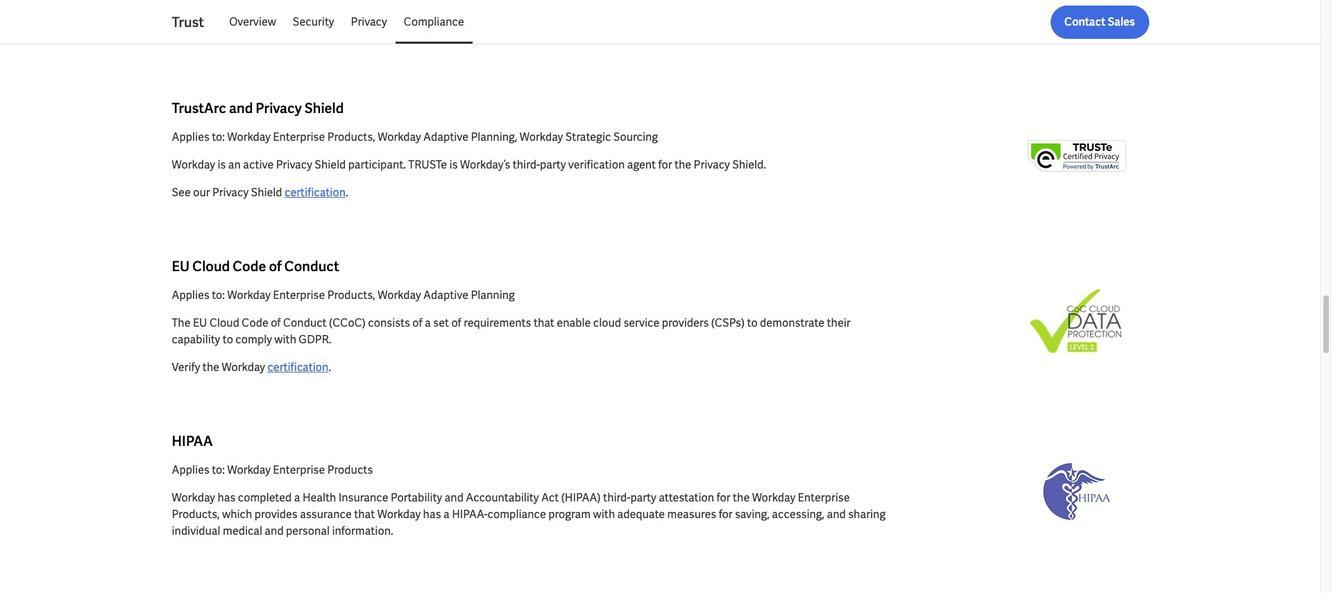 Task type: locate. For each thing, give the bounding box(es) containing it.
1 vertical spatial with
[[593, 507, 615, 522]]

party
[[540, 158, 566, 172], [631, 491, 656, 505]]

0 vertical spatial applies
[[172, 130, 209, 144]]

certification
[[285, 185, 346, 200], [268, 360, 329, 375]]

products, inside workday has completed a health insurance portability and accountability act (hipaa) third-party attestation for the workday enterprise products, which provides assurance that workday has a hipaa-compliance program with adequate measures for saving, accessing, and sharing individual medical and personal information.
[[172, 507, 220, 522]]

2 vertical spatial products,
[[172, 507, 220, 522]]

conduct up applies to: workday enterprise products, workday adaptive planning
[[284, 258, 339, 276]]

for left saving,
[[719, 507, 733, 522]]

compliance
[[404, 15, 464, 29]]

0 vertical spatial to
[[421, 10, 432, 25]]

has
[[218, 10, 236, 25], [758, 10, 776, 25], [218, 491, 236, 505], [423, 507, 441, 522]]

0 horizontal spatial soc
[[237, 27, 260, 42]]

demonstrate
[[760, 316, 825, 330]]

with inside workday has completed a health insurance portability and accountability act (hipaa) third-party attestation for the workday enterprise products, which provides assurance that workday has a hipaa-compliance program with adequate measures for saving, accessing, and sharing individual medical and personal information.
[[593, 507, 615, 522]]

list
[[221, 6, 1149, 39]]

2 vertical spatial shield
[[251, 185, 282, 200]]

products, up the participant.
[[327, 130, 375, 144]]

enterprise inside workday has completed a health insurance portability and accountability act (hipaa) third-party attestation for the workday enterprise products, which provides assurance that workday has a hipaa-compliance program with adequate measures for saving, accessing, and sharing individual medical and personal information.
[[798, 491, 850, 505]]

0 vertical spatial .
[[346, 185, 348, 200]]

and inside 'workday has mapped our relevant soc 2 controls to the nist csf, nist pf, and nist 800-171 standards. this mapping has been audited as part of the workday soc 2+ report.'
[[547, 10, 566, 25]]

verify
[[172, 360, 200, 375]]

0 horizontal spatial with
[[274, 332, 296, 347]]

part
[[861, 10, 882, 25]]

set
[[433, 316, 449, 330]]

an
[[228, 158, 241, 172]]

compliance link
[[395, 6, 473, 39]]

insurance
[[339, 491, 388, 505]]

0 vertical spatial cloud
[[192, 258, 230, 276]]

0 horizontal spatial .
[[329, 360, 331, 375]]

comply
[[236, 332, 272, 347]]

1 vertical spatial cloud
[[210, 316, 239, 330]]

171
[[617, 10, 631, 25]]

0 horizontal spatial a
[[294, 491, 300, 505]]

enterprise for trustarc and privacy shield
[[273, 130, 325, 144]]

applies to: workday enterprise products, workday adaptive planning, workday strategic sourcing
[[172, 130, 658, 144]]

code
[[233, 258, 266, 276], [242, 316, 268, 330]]

1 vertical spatial soc
[[237, 27, 260, 42]]

1 to: from the top
[[212, 130, 225, 144]]

2 horizontal spatial to
[[747, 316, 758, 330]]

nist left the 800-
[[569, 10, 593, 25]]

party left verification
[[540, 158, 566, 172]]

applies up the
[[172, 288, 209, 303]]

0 horizontal spatial party
[[540, 158, 566, 172]]

1 vertical spatial third-
[[603, 491, 631, 505]]

and
[[547, 10, 566, 25], [229, 99, 253, 117], [445, 491, 464, 505], [827, 507, 846, 522], [265, 524, 284, 539]]

has left mapped
[[218, 10, 236, 25]]

which
[[222, 507, 252, 522]]

for
[[658, 158, 672, 172], [717, 491, 731, 505], [719, 507, 733, 522]]

to: for and
[[212, 130, 225, 144]]

see
[[172, 185, 191, 200]]

certification link
[[285, 185, 346, 200], [268, 360, 329, 375]]

active
[[243, 158, 274, 172]]

saving,
[[735, 507, 770, 522]]

and left sharing
[[827, 507, 846, 522]]

applies
[[172, 130, 209, 144], [172, 288, 209, 303], [172, 463, 209, 478]]

menu
[[221, 6, 473, 39]]

hipaa
[[172, 432, 213, 450]]

workday's
[[460, 158, 510, 172]]

1 vertical spatial certification link
[[268, 360, 329, 375]]

that left enable
[[534, 316, 555, 330]]

eu inside the eu cloud code of conduct (ccoc) consists of a set of requirements that enable cloud service providers (csps) to demonstrate their capability to comply with gdpr.
[[193, 316, 207, 330]]

nist left csf,
[[453, 10, 477, 25]]

0 horizontal spatial nist
[[453, 10, 477, 25]]

cloud inside the eu cloud code of conduct (ccoc) consists of a set of requirements that enable cloud service providers (csps) to demonstrate their capability to comply with gdpr.
[[210, 316, 239, 330]]

to right the (csps)
[[747, 316, 758, 330]]

1 horizontal spatial third-
[[603, 491, 631, 505]]

privacy down an
[[212, 185, 249, 200]]

privacy
[[351, 15, 387, 29], [256, 99, 302, 117], [276, 158, 312, 172], [694, 158, 730, 172], [212, 185, 249, 200]]

1 is from the left
[[218, 158, 226, 172]]

adaptive up truste
[[423, 130, 469, 144]]

0 horizontal spatial third-
[[513, 158, 540, 172]]

for for trustarc and privacy shield
[[658, 158, 672, 172]]

1 vertical spatial to:
[[212, 288, 225, 303]]

1 vertical spatial adaptive
[[423, 288, 469, 303]]

2 vertical spatial a
[[444, 507, 450, 522]]

attestation
[[659, 491, 714, 505]]

enterprise up health
[[273, 463, 325, 478]]

privacy link
[[343, 6, 395, 39]]

0 vertical spatial eu
[[172, 258, 190, 276]]

1 vertical spatial party
[[631, 491, 656, 505]]

products, up (ccoc) on the bottom of page
[[327, 288, 375, 303]]

0 vertical spatial products,
[[327, 130, 375, 144]]

security
[[293, 15, 334, 29]]

to
[[421, 10, 432, 25], [747, 316, 758, 330], [223, 332, 233, 347]]

to: down eu cloud code of conduct at left
[[212, 288, 225, 303]]

adaptive
[[423, 130, 469, 144], [423, 288, 469, 303]]

of inside 'workday has mapped our relevant soc 2 controls to the nist csf, nist pf, and nist 800-171 standards. this mapping has been audited as part of the workday soc 2+ report.'
[[884, 10, 894, 25]]

to: down trustarc
[[212, 130, 225, 144]]

act
[[541, 491, 559, 505]]

0 vertical spatial that
[[534, 316, 555, 330]]

adequate
[[617, 507, 665, 522]]

shield
[[304, 99, 344, 117], [315, 158, 346, 172], [251, 185, 282, 200]]

code inside the eu cloud code of conduct (ccoc) consists of a set of requirements that enable cloud service providers (csps) to demonstrate their capability to comply with gdpr.
[[242, 316, 268, 330]]

1 applies from the top
[[172, 130, 209, 144]]

1 vertical spatial that
[[354, 507, 375, 522]]

soc
[[344, 10, 367, 25], [237, 27, 260, 42]]

0 vertical spatial for
[[658, 158, 672, 172]]

privacy right active
[[276, 158, 312, 172]]

cloud
[[192, 258, 230, 276], [210, 316, 239, 330]]

eu cloud code of conduct
[[172, 258, 339, 276]]

eu up capability
[[193, 316, 207, 330]]

enterprise for hipaa
[[273, 463, 325, 478]]

provides
[[255, 507, 298, 522]]

1 horizontal spatial to
[[421, 10, 432, 25]]

1 vertical spatial for
[[717, 491, 731, 505]]

with left gdpr.
[[274, 332, 296, 347]]

2
[[369, 10, 375, 25]]

1 adaptive from the top
[[423, 130, 469, 144]]

1 horizontal spatial that
[[534, 316, 555, 330]]

products,
[[327, 130, 375, 144], [327, 288, 375, 303], [172, 507, 220, 522]]

1 vertical spatial eu
[[193, 316, 207, 330]]

1 horizontal spatial is
[[450, 158, 458, 172]]

2 vertical spatial to
[[223, 332, 233, 347]]

audited
[[806, 10, 845, 25]]

workday has completed a health insurance portability and accountability act (hipaa) third-party attestation for the workday enterprise products, which provides assurance that workday has a hipaa-compliance program with adequate measures for saving, accessing, and sharing individual medical and personal information.
[[172, 491, 886, 539]]

1 horizontal spatial our
[[281, 10, 298, 25]]

our right see on the top left of the page
[[193, 185, 210, 200]]

2 to: from the top
[[212, 288, 225, 303]]

3 applies from the top
[[172, 463, 209, 478]]

800-
[[595, 10, 617, 25]]

a left the set
[[425, 316, 431, 330]]

products, for trustarc and privacy shield
[[327, 130, 375, 144]]

conduct up gdpr.
[[283, 316, 327, 330]]

0 vertical spatial adaptive
[[423, 130, 469, 144]]

a left hipaa-
[[444, 507, 450, 522]]

(csps)
[[711, 316, 745, 330]]

0 vertical spatial with
[[274, 332, 296, 347]]

(hipaa)
[[561, 491, 601, 505]]

1 horizontal spatial eu
[[193, 316, 207, 330]]

this
[[689, 10, 710, 25]]

that down insurance
[[354, 507, 375, 522]]

0 vertical spatial shield
[[304, 99, 344, 117]]

for right agent
[[658, 158, 672, 172]]

applies down hipaa
[[172, 463, 209, 478]]

2 applies from the top
[[172, 288, 209, 303]]

and right pf,
[[547, 10, 566, 25]]

nist image
[[1005, 0, 1149, 25]]

for right attestation
[[717, 491, 731, 505]]

applies for trustarc
[[172, 130, 209, 144]]

to right controls
[[421, 10, 432, 25]]

as
[[847, 10, 859, 25]]

eu up the
[[172, 258, 190, 276]]

to left comply
[[223, 332, 233, 347]]

a left health
[[294, 491, 300, 505]]

has down portability
[[423, 507, 441, 522]]

contact sales
[[1065, 15, 1135, 29]]

participant.
[[348, 158, 406, 172]]

of
[[884, 10, 894, 25], [269, 258, 282, 276], [271, 316, 281, 330], [413, 316, 423, 330], [451, 316, 461, 330]]

to: down hipaa
[[212, 463, 225, 478]]

certification link for shield
[[285, 185, 346, 200]]

0 vertical spatial soc
[[344, 10, 367, 25]]

1 horizontal spatial a
[[425, 316, 431, 330]]

0 horizontal spatial eu
[[172, 258, 190, 276]]

with down (hipaa)
[[593, 507, 615, 522]]

is left an
[[218, 158, 226, 172]]

2 horizontal spatial nist
[[569, 10, 593, 25]]

1 vertical spatial certification
[[268, 360, 329, 375]]

and right trustarc
[[229, 99, 253, 117]]

0 horizontal spatial is
[[218, 158, 226, 172]]

2 vertical spatial for
[[719, 507, 733, 522]]

is
[[218, 158, 226, 172], [450, 158, 458, 172]]

report.
[[277, 27, 310, 42]]

(ccoc)
[[329, 316, 366, 330]]

0 vertical spatial to:
[[212, 130, 225, 144]]

1 vertical spatial conduct
[[283, 316, 327, 330]]

enterprise up 'accessing,'
[[798, 491, 850, 505]]

0 horizontal spatial that
[[354, 507, 375, 522]]

1 horizontal spatial soc
[[344, 10, 367, 25]]

2+
[[262, 27, 274, 42]]

2 adaptive from the top
[[423, 288, 469, 303]]

planning,
[[471, 130, 517, 144]]

1 horizontal spatial nist
[[504, 10, 528, 25]]

nist left pf,
[[504, 10, 528, 25]]

information.
[[332, 524, 393, 539]]

third-
[[513, 158, 540, 172], [603, 491, 631, 505]]

eu
[[172, 258, 190, 276], [193, 316, 207, 330]]

third- right the 'workday's'
[[513, 158, 540, 172]]

enterprise
[[273, 130, 325, 144], [273, 288, 325, 303], [273, 463, 325, 478], [798, 491, 850, 505]]

1 horizontal spatial party
[[631, 491, 656, 505]]

party up adequate
[[631, 491, 656, 505]]

applies down trustarc
[[172, 130, 209, 144]]

third- up adequate
[[603, 491, 631, 505]]

1 horizontal spatial .
[[346, 185, 348, 200]]

2 vertical spatial applies
[[172, 463, 209, 478]]

products, for eu cloud code of conduct
[[327, 288, 375, 303]]

soc down mapped
[[237, 27, 260, 42]]

enterprise for eu cloud code of conduct
[[273, 288, 325, 303]]

enterprise up gdpr.
[[273, 288, 325, 303]]

0 vertical spatial party
[[540, 158, 566, 172]]

adaptive up the set
[[423, 288, 469, 303]]

0 vertical spatial our
[[281, 10, 298, 25]]

0 horizontal spatial to
[[223, 332, 233, 347]]

1 vertical spatial products,
[[327, 288, 375, 303]]

1 horizontal spatial with
[[593, 507, 615, 522]]

been
[[779, 10, 804, 25]]

0 vertical spatial a
[[425, 316, 431, 330]]

0 horizontal spatial our
[[193, 185, 210, 200]]

1 vertical spatial code
[[242, 316, 268, 330]]

products, up individual
[[172, 507, 220, 522]]

our up report.
[[281, 10, 298, 25]]

and down provides
[[265, 524, 284, 539]]

2 vertical spatial to:
[[212, 463, 225, 478]]

certification link for of
[[268, 360, 329, 375]]

a
[[425, 316, 431, 330], [294, 491, 300, 505], [444, 507, 450, 522]]

1 vertical spatial our
[[193, 185, 210, 200]]

0 vertical spatial conduct
[[284, 258, 339, 276]]

completed
[[238, 491, 292, 505]]

0 vertical spatial certification link
[[285, 185, 346, 200]]

conduct
[[284, 258, 339, 276], [283, 316, 327, 330]]

soc left 2
[[344, 10, 367, 25]]

enterprise up active
[[273, 130, 325, 144]]

1 vertical spatial applies
[[172, 288, 209, 303]]

shield.
[[732, 158, 766, 172]]

that inside the eu cloud code of conduct (ccoc) consists of a set of requirements that enable cloud service providers (csps) to demonstrate their capability to comply with gdpr.
[[534, 316, 555, 330]]

1 vertical spatial .
[[329, 360, 331, 375]]

verify the workday certification .
[[172, 360, 331, 375]]

is right truste
[[450, 158, 458, 172]]



Task type: vqa. For each thing, say whether or not it's contained in the screenshot.
the financials.
no



Task type: describe. For each thing, give the bounding box(es) containing it.
mapped
[[238, 10, 279, 25]]

agent
[[627, 158, 656, 172]]

overview
[[229, 15, 276, 29]]

and up hipaa-
[[445, 491, 464, 505]]

3 nist from the left
[[569, 10, 593, 25]]

hipaa-
[[452, 507, 488, 522]]

standards.
[[634, 10, 686, 25]]

sales
[[1108, 15, 1135, 29]]

enable
[[557, 316, 591, 330]]

program
[[548, 507, 591, 522]]

party inside workday has completed a health insurance portability and accountability act (hipaa) third-party attestation for the workday enterprise products, which provides assurance that workday has a hipaa-compliance program with adequate measures for saving, accessing, and sharing individual medical and personal information.
[[631, 491, 656, 505]]

contact
[[1065, 15, 1106, 29]]

see our privacy shield certification .
[[172, 185, 348, 200]]

adaptive for trustarc and privacy shield
[[423, 130, 469, 144]]

the eu cloud code of conduct (ccoc) consists of a set of requirements that enable cloud service providers (csps) to demonstrate their capability to comply with gdpr.
[[172, 316, 851, 347]]

sourcing
[[613, 130, 658, 144]]

1 nist from the left
[[453, 10, 477, 25]]

relevant
[[301, 10, 342, 25]]

products
[[327, 463, 373, 478]]

the inside workday has completed a health insurance portability and accountability act (hipaa) third-party attestation for the workday enterprise products, which provides assurance that workday has a hipaa-compliance program with adequate measures for saving, accessing, and sharing individual medical and personal information.
[[733, 491, 750, 505]]

sharing
[[848, 507, 886, 522]]

third- inside workday has completed a health insurance portability and accountability act (hipaa) third-party attestation for the workday enterprise products, which provides assurance that workday has a hipaa-compliance program with adequate measures for saving, accessing, and sharing individual medical and personal information.
[[603, 491, 631, 505]]

2 horizontal spatial a
[[444, 507, 450, 522]]

requirements
[[464, 316, 531, 330]]

controls
[[377, 10, 419, 25]]

trust link
[[172, 12, 221, 32]]

1 vertical spatial shield
[[315, 158, 346, 172]]

providers
[[662, 316, 709, 330]]

privacy up active
[[256, 99, 302, 117]]

workday is an active privacy shield participant. truste is workday's third-party verification agent for the privacy shield.
[[172, 158, 766, 172]]

0 vertical spatial certification
[[285, 185, 346, 200]]

has left been
[[758, 10, 776, 25]]

trustarc
[[172, 99, 226, 117]]

privacy left shield.
[[694, 158, 730, 172]]

menu containing overview
[[221, 6, 473, 39]]

strategic
[[566, 130, 611, 144]]

contact sales link
[[1051, 6, 1149, 39]]

adaptive for eu cloud code of conduct
[[423, 288, 469, 303]]

trustarc and privacy shield
[[172, 99, 344, 117]]

workday has mapped our relevant soc 2 controls to the nist csf, nist pf, and nist 800-171 standards. this mapping has been audited as part of the workday soc 2+ report.
[[172, 10, 894, 42]]

shield for see our privacy shield certification .
[[251, 185, 282, 200]]

verification
[[568, 158, 625, 172]]

has up which
[[218, 491, 236, 505]]

service
[[624, 316, 660, 330]]

cloud
[[593, 316, 621, 330]]

our inside 'workday has mapped our relevant soc 2 controls to the nist csf, nist pf, and nist 800-171 standards. this mapping has been audited as part of the workday soc 2+ report.'
[[281, 10, 298, 25]]

3 to: from the top
[[212, 463, 225, 478]]

2 nist from the left
[[504, 10, 528, 25]]

mapping
[[712, 10, 756, 25]]

the
[[172, 316, 191, 330]]

accessing,
[[772, 507, 825, 522]]

consists
[[368, 316, 410, 330]]

health
[[303, 491, 336, 505]]

planning
[[471, 288, 515, 303]]

to: for cloud
[[212, 288, 225, 303]]

for for hipaa
[[717, 491, 731, 505]]

1 vertical spatial to
[[747, 316, 758, 330]]

portability
[[391, 491, 442, 505]]

hipaa image
[[1005, 439, 1149, 544]]

list containing overview
[[221, 6, 1149, 39]]

overview link
[[221, 6, 284, 39]]

truste
[[408, 158, 447, 172]]

measures
[[667, 507, 716, 522]]

personal
[[286, 524, 330, 539]]

security link
[[284, 6, 343, 39]]

with inside the eu cloud code of conduct (ccoc) consists of a set of requirements that enable cloud service providers (csps) to demonstrate their capability to comply with gdpr.
[[274, 332, 296, 347]]

0 vertical spatial third-
[[513, 158, 540, 172]]

their
[[827, 316, 851, 330]]

conduct inside the eu cloud code of conduct (ccoc) consists of a set of requirements that enable cloud service providers (csps) to demonstrate their capability to comply with gdpr.
[[283, 316, 327, 330]]

that inside workday has completed a health insurance portability and accountability act (hipaa) third-party attestation for the workday enterprise products, which provides assurance that workday has a hipaa-compliance program with adequate measures for saving, accessing, and sharing individual medical and personal information.
[[354, 507, 375, 522]]

1 vertical spatial a
[[294, 491, 300, 505]]

accountability
[[466, 491, 539, 505]]

individual
[[172, 524, 220, 539]]

csf,
[[480, 10, 502, 25]]

trust
[[172, 13, 204, 31]]

truste certified privacy image
[[1005, 103, 1149, 208]]

a inside the eu cloud code of conduct (ccoc) consists of a set of requirements that enable cloud service providers (csps) to demonstrate their capability to comply with gdpr.
[[425, 316, 431, 330]]

shield for trustarc and privacy shield
[[304, 99, 344, 117]]

to inside 'workday has mapped our relevant soc 2 controls to the nist csf, nist pf, and nist 800-171 standards. this mapping has been audited as part of the workday soc 2+ report.'
[[421, 10, 432, 25]]

0 vertical spatial code
[[233, 258, 266, 276]]

medical
[[223, 524, 262, 539]]

compliance
[[488, 507, 546, 522]]

capability
[[172, 332, 220, 347]]

eu cloud coc image
[[1005, 281, 1149, 363]]

applies to: workday enterprise products
[[172, 463, 373, 478]]

gdpr.
[[299, 332, 331, 347]]

2 is from the left
[[450, 158, 458, 172]]

assurance
[[300, 507, 352, 522]]

privacy right relevant
[[351, 15, 387, 29]]

pf,
[[530, 10, 545, 25]]

applies for eu
[[172, 288, 209, 303]]

applies to: workday enterprise products, workday adaptive planning
[[172, 288, 515, 303]]



